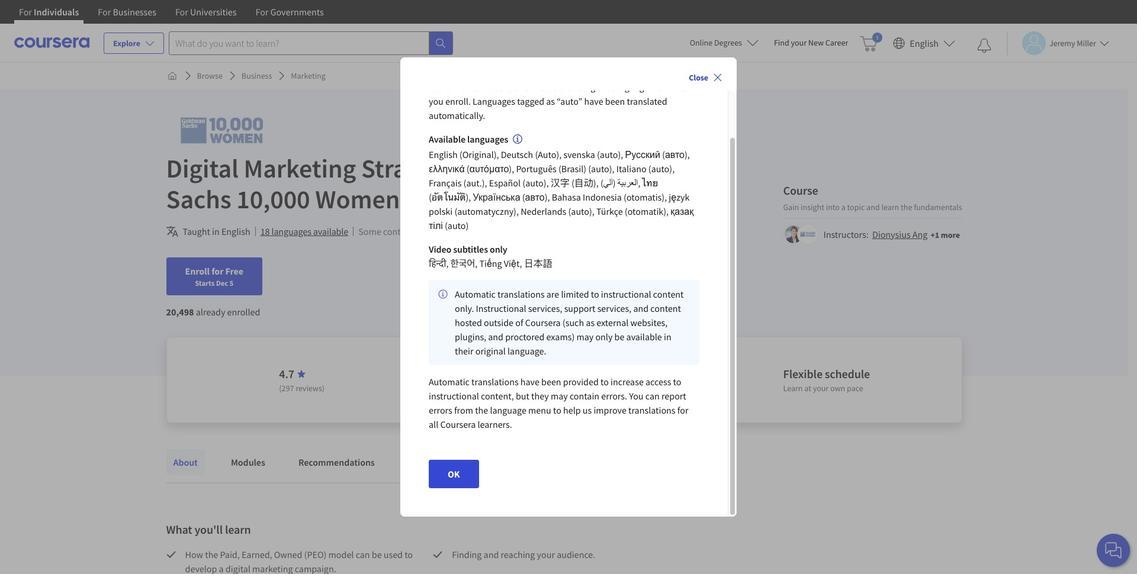 Task type: vqa. For each thing, say whether or not it's contained in the screenshot.
the Français
yes



Task type: describe. For each thing, give the bounding box(es) containing it.
enroll for free starts dec 5
[[185, 265, 243, 288]]

dec
[[216, 278, 228, 288]]

enroll.
[[445, 95, 471, 107]]

about
[[173, 457, 198, 468]]

complete
[[588, 367, 635, 381]]

available inside button
[[313, 226, 348, 238]]

ok
[[448, 468, 460, 480]]

0 horizontal spatial learn
[[225, 522, 251, 537]]

outside
[[484, 317, 514, 329]]

digital
[[226, 563, 250, 575]]

українська
[[473, 191, 520, 203]]

fundamentals
[[914, 202, 962, 212]]

hour
[[538, 383, 554, 394]]

0 horizontal spatial translated
[[462, 226, 502, 238]]

(auto), up '(自动),' at right
[[588, 163, 615, 175]]

more
[[941, 230, 960, 240]]

learn
[[783, 383, 803, 394]]

you inside the automatic translations have been provided to increase access to instructional content, but they may contain errors. you can report errors from the language menu to help us improve translations for all coursera learners.
[[629, 390, 644, 402]]

coursera inside automatic translations are limited to instructional content only. instructional services, support services, and content hosted outside of coursera (such as external websites, plugins, and proctored exams) may only be available in their original language.
[[525, 317, 561, 329]]

paid,
[[220, 549, 240, 561]]

and down the outside at the left
[[488, 331, 503, 343]]

marketing link
[[286, 65, 330, 86]]

video
[[429, 243, 451, 255]]

and right finding
[[484, 549, 499, 561]]

digital
[[166, 152, 239, 185]]

汉字
[[551, 177, 570, 189]]

the inside course gain insight into a topic and learn the fundamentals
[[901, 202, 912, 212]]

marketing inside digital marketing strategy with goldman sachs 10,000 women
[[244, 152, 356, 185]]

governments
[[270, 6, 324, 18]]

for for businesses
[[98, 6, 111, 18]]

(آلي),
[[601, 177, 640, 189]]

websites,
[[631, 317, 668, 329]]

goldman sachs image
[[166, 117, 277, 144]]

menu inside you can switch between translations using the language menu after you enroll. languages tagged as "auto" have been translated automatically.
[[651, 81, 673, 93]]

switch
[[461, 81, 487, 93]]

home image
[[167, 71, 177, 81]]

taught in english
[[183, 226, 250, 238]]

you
[[429, 95, 443, 107]]

languages
[[473, 95, 515, 107]]

(297 reviews)
[[279, 383, 325, 394]]

dialog containing you can switch between translations using the language menu after you enroll. languages tagged as "auto" have been translated automatically.
[[400, 57, 737, 517]]

0 vertical spatial content
[[383, 226, 414, 238]]

modules
[[231, 457, 265, 468]]

for businesses
[[98, 6, 156, 18]]

for for universities
[[175, 6, 188, 18]]

earned,
[[242, 549, 272, 561]]

0 horizontal spatial in
[[212, 226, 220, 238]]

available languages
[[429, 133, 508, 145]]

dionysius ang image
[[785, 225, 803, 243]]

1 horizontal spatial (авто),
[[662, 148, 690, 160]]

1 services, from the left
[[528, 302, 562, 314]]

digital marketing strategy with goldman sachs 10,000 women
[[166, 152, 617, 216]]

türkçe
[[596, 205, 623, 217]]

approx.
[[494, 367, 533, 381]]

english for english (original), deutsch (auto), svenska (auto), русский (авто), ελληνικά (αυτόματο), português (brasil) (auto), italiano (auto), français (aut.), español (auto), 汉字 (自动), العربية (آلي), ไทย (อัตโนมัติ), українська (авто), bahasa indonesia (otomatis), język polski (automatyczny), nederlands (auto), türkçe (otomatik), қазақ тілі (auto)
[[429, 148, 458, 160]]

to inside approx. 3 hours to complete 3 weeks at 1 hour a week
[[575, 367, 585, 381]]

chat with us image
[[1104, 541, 1123, 560]]

қазақ
[[671, 205, 694, 217]]

as inside you can switch between translations using the language menu after you enroll. languages tagged as "auto" have been translated automatically.
[[546, 95, 555, 107]]

(auto), down bahasa
[[568, 205, 595, 217]]

show notifications image
[[977, 38, 991, 53]]

be inside automatic translations are limited to instructional content only. instructional services, support services, and content hosted outside of coursera (such as external websites, plugins, and proctored exams) may only be available in their original language.
[[615, 331, 624, 343]]

translations inside automatic translations are limited to instructional content only. instructional services, support services, and content hosted outside of coursera (such as external websites, plugins, and proctored exams) may only be available in their original language.
[[498, 288, 545, 300]]

for for governments
[[256, 6, 269, 18]]

instructional inside the automatic translations have been provided to increase access to instructional content, but they may contain errors. you can report errors from the language menu to help us improve translations for all coursera learners.
[[429, 390, 479, 402]]

translations down report
[[628, 404, 676, 416]]

with
[[460, 152, 510, 185]]

0 vertical spatial may
[[416, 226, 433, 238]]

available inside automatic translations are limited to instructional content only. instructional services, support services, and content hosted outside of coursera (such as external websites, plugins, and proctored exams) may only be available in their original language.
[[626, 331, 662, 343]]

learners.
[[478, 419, 512, 430]]

ang
[[913, 228, 928, 240]]

strategy
[[361, 152, 454, 185]]

a inside approx. 3 hours to complete 3 weeks at 1 hour a week
[[556, 383, 560, 394]]

coursera image
[[14, 33, 89, 52]]

can inside the automatic translations have been provided to increase access to instructional content, but they may contain errors. you can report errors from the language menu to help us improve translations for all coursera learners.
[[645, 390, 660, 402]]

español
[[489, 177, 521, 189]]

not
[[435, 226, 448, 238]]

recommendations link
[[291, 450, 382, 476]]

(otomatis),
[[624, 191, 667, 203]]

(297
[[279, 383, 294, 394]]

finding and reaching your audience.
[[452, 549, 595, 561]]

owned
[[274, 549, 302, 561]]

course gain insight into a topic and learn the fundamentals
[[783, 183, 962, 212]]

support
[[564, 302, 596, 314]]

menu inside the automatic translations have been provided to increase access to instructional content, but they may contain errors. you can report errors from the language menu to help us improve translations for all coursera learners.
[[528, 404, 551, 416]]

a inside course gain insight into a topic and learn the fundamentals
[[841, 202, 846, 212]]

language.
[[508, 345, 546, 357]]

(auto), up ไทย
[[648, 163, 675, 175]]

العربية
[[618, 177, 638, 189]]

modules link
[[224, 450, 272, 476]]

shopping cart: 1 item image
[[860, 33, 883, 52]]

weeks
[[500, 383, 522, 394]]

languages for available
[[467, 133, 508, 145]]

ok button
[[429, 460, 479, 488]]

between
[[489, 81, 523, 93]]

their
[[455, 345, 474, 357]]

free
[[225, 265, 243, 277]]

are
[[547, 288, 559, 300]]

some
[[358, 226, 381, 238]]

learn inside course gain insight into a topic and learn the fundamentals
[[882, 202, 899, 212]]

20,498 already enrolled
[[166, 306, 260, 318]]

for governments
[[256, 6, 324, 18]]

individuals
[[34, 6, 79, 18]]

have inside you can switch between translations using the language menu after you enroll. languages tagged as "auto" have been translated automatically.
[[584, 95, 603, 107]]

(auto), up italiano
[[597, 148, 623, 160]]

find your new career link
[[768, 36, 854, 50]]

русский
[[625, 148, 660, 160]]

enrolled
[[227, 306, 260, 318]]

only inside the video subtitles only हिन्दी, 한국어, tiếng việt, 日本語
[[490, 243, 507, 255]]

contain
[[570, 390, 599, 402]]

about link
[[166, 450, 205, 476]]

language inside you can switch between translations using the language menu after you enroll. languages tagged as "auto" have been translated automatically.
[[612, 81, 649, 93]]

original
[[475, 345, 506, 357]]

course
[[783, 183, 818, 198]]

browse
[[197, 70, 223, 81]]

to up errors.
[[601, 376, 609, 388]]

business
[[242, 70, 272, 81]]

enroll
[[185, 265, 210, 277]]

universities
[[190, 6, 237, 18]]

日本語
[[524, 257, 552, 269]]

find your new career
[[774, 37, 848, 48]]

to left the help
[[553, 404, 561, 416]]

campaign.
[[295, 563, 336, 575]]

1 horizontal spatial your
[[791, 37, 807, 48]]

(auto),
[[535, 148, 562, 160]]

approx. 3 hours to complete 3 weeks at 1 hour a week
[[494, 367, 635, 394]]

flexible
[[783, 367, 823, 381]]

for inside enroll for free starts dec 5
[[212, 265, 224, 277]]

access
[[646, 376, 671, 388]]

ελληνικά
[[429, 163, 465, 175]]

(otomatik),
[[625, 205, 669, 217]]

more information on translated content image
[[513, 134, 523, 144]]

automatically.
[[429, 110, 485, 121]]

english (original), deutsch (auto), svenska (auto), русский (авто), ελληνικά (αυτόματο), português (brasil) (auto), italiano (auto), français (aut.), español (auto), 汉字 (自动), العربية (آلي), ไทย (อัตโนมัติ), українська (авто), bahasa indonesia (otomatis), język polski (automatyczny), nederlands (auto), türkçe (otomatik), қазақ тілі (auto)
[[429, 148, 694, 231]]

0 vertical spatial be
[[450, 226, 460, 238]]

português
[[516, 163, 557, 175]]

what you'll learn
[[166, 522, 251, 537]]

close button
[[684, 67, 727, 88]]

have inside the automatic translations have been provided to increase access to instructional content, but they may contain errors. you can report errors from the language menu to help us improve translations for all coursera learners.
[[520, 376, 540, 388]]



Task type: locate. For each thing, give the bounding box(es) containing it.
the inside you can switch between translations using the language menu after you enroll. languages tagged as "auto" have been translated automatically.
[[597, 81, 610, 93]]

nederlands
[[521, 205, 566, 217]]

2 horizontal spatial be
[[615, 331, 624, 343]]

2 vertical spatial a
[[219, 563, 224, 575]]

0 horizontal spatial (авто),
[[522, 191, 550, 203]]

0 vertical spatial as
[[546, 95, 555, 107]]

for for individuals
[[19, 6, 32, 18]]

week
[[561, 383, 580, 394]]

audience.
[[557, 549, 595, 561]]

dionysius ang link
[[872, 228, 928, 240]]

language inside the automatic translations have been provided to increase access to instructional content, but they may contain errors. you can report errors from the language menu to help us improve translations for all coursera learners.
[[490, 404, 526, 416]]

available left some
[[313, 226, 348, 238]]

1 vertical spatial automatic
[[429, 376, 470, 388]]

for
[[19, 6, 32, 18], [98, 6, 111, 18], [175, 6, 188, 18], [256, 6, 269, 18]]

1 horizontal spatial at
[[804, 383, 811, 394]]

0 horizontal spatial language
[[490, 404, 526, 416]]

marketing
[[252, 563, 293, 575]]

taught
[[183, 226, 210, 238]]

available down websites,
[[626, 331, 662, 343]]

0 horizontal spatial services,
[[528, 302, 562, 314]]

0 vertical spatial learn
[[882, 202, 899, 212]]

français
[[429, 177, 462, 189]]

0 vertical spatial coursera
[[525, 317, 561, 329]]

translated inside you can switch between translations using the language menu after you enroll. languages tagged as "auto" have been translated automatically.
[[627, 95, 667, 107]]

0 vertical spatial automatic
[[455, 288, 496, 300]]

1 vertical spatial learn
[[225, 522, 251, 537]]

to right limited
[[591, 288, 599, 300]]

translations up the instructional
[[498, 288, 545, 300]]

2 for from the left
[[98, 6, 111, 18]]

0 vertical spatial menu
[[651, 81, 673, 93]]

coursera inside the automatic translations have been provided to increase access to instructional content, but they may contain errors. you can report errors from the language menu to help us improve translations for all coursera learners.
[[440, 419, 476, 430]]

1 vertical spatial available
[[626, 331, 662, 343]]

coursera
[[525, 317, 561, 329], [440, 419, 476, 430]]

0 horizontal spatial available
[[313, 226, 348, 238]]

goldman
[[515, 152, 617, 185]]

limited
[[561, 288, 589, 300]]

can inside you can switch between translations using the language menu after you enroll. languages tagged as "auto" have been translated automatically.
[[445, 81, 459, 93]]

1
[[532, 383, 536, 394]]

0 horizontal spatial been
[[541, 376, 561, 388]]

languages right 18
[[272, 226, 311, 238]]

have up the 'but'
[[520, 376, 540, 388]]

close
[[689, 72, 708, 83]]

learn
[[882, 202, 899, 212], [225, 522, 251, 537]]

english inside english (original), deutsch (auto), svenska (auto), русский (авто), ελληνικά (αυτόματο), português (brasil) (auto), italiano (auto), français (aut.), español (auto), 汉字 (自动), العربية (آلي), ไทย (อัตโนมัติ), українська (авто), bahasa indonesia (otomatis), język polski (automatyczny), nederlands (auto), türkçe (otomatik), қазақ тілі (auto)
[[429, 148, 458, 160]]

3 up "1"
[[535, 367, 541, 381]]

content
[[383, 226, 414, 238], [653, 288, 684, 300], [650, 302, 681, 314]]

3 for from the left
[[175, 6, 188, 18]]

1 horizontal spatial coursera
[[525, 317, 561, 329]]

the inside the automatic translations have been provided to increase access to instructional content, but they may contain errors. you can report errors from the language menu to help us improve translations for all coursera learners.
[[475, 404, 488, 416]]

0 vertical spatial (авто),
[[662, 148, 690, 160]]

indonesia
[[583, 191, 622, 203]]

1 horizontal spatial a
[[556, 383, 560, 394]]

dialog
[[400, 57, 737, 517]]

0 horizontal spatial be
[[372, 549, 382, 561]]

be inside "how the paid, earned, owned (peo) model can be used to develop a digital marketing campaign."
[[372, 549, 382, 561]]

the inside "how the paid, earned, owned (peo) model can be used to develop a digital marketing campaign."
[[205, 549, 218, 561]]

some content may not be translated
[[358, 226, 502, 238]]

as left "auto"
[[546, 95, 555, 107]]

to up the week in the bottom of the page
[[575, 367, 585, 381]]

at inside flexible schedule learn at your own pace
[[804, 383, 811, 394]]

to inside "how the paid, earned, owned (peo) model can be used to develop a digital marketing campaign."
[[405, 549, 413, 561]]

be down external
[[615, 331, 624, 343]]

1 vertical spatial languages
[[272, 226, 311, 238]]

as inside automatic translations are limited to instructional content only. instructional services, support services, and content hosted outside of coursera (such as external websites, plugins, and proctored exams) may only be available in their original language.
[[586, 317, 595, 329]]

20,498
[[166, 306, 194, 318]]

and
[[867, 202, 880, 212], [633, 302, 649, 314], [488, 331, 503, 343], [484, 549, 499, 561]]

in down websites,
[[664, 331, 671, 343]]

reviews)
[[296, 383, 325, 394]]

to up report
[[673, 376, 681, 388]]

been
[[605, 95, 625, 107], [541, 376, 561, 388]]

and up websites,
[[633, 302, 649, 314]]

you inside you can switch between translations using the language menu after you enroll. languages tagged as "auto" have been translated automatically.
[[429, 81, 443, 93]]

0 vertical spatial for
[[212, 265, 224, 277]]

2 vertical spatial your
[[537, 549, 555, 561]]

and right topic
[[867, 202, 880, 212]]

services, up external
[[597, 302, 631, 314]]

0 horizontal spatial have
[[520, 376, 540, 388]]

have down using
[[584, 95, 603, 107]]

languages
[[467, 133, 508, 145], [272, 226, 311, 238]]

languages inside button
[[272, 226, 311, 238]]

automatic for automatic translations have been provided to increase access to instructional content, but they may contain errors. you can report errors from the language menu to help us improve translations for all coursera learners.
[[429, 376, 470, 388]]

1 horizontal spatial 3
[[535, 367, 541, 381]]

goldman sachs 10,000 women image
[[799, 225, 817, 243]]

for left governments
[[256, 6, 269, 18]]

been right "auto"
[[605, 95, 625, 107]]

0 horizontal spatial english
[[221, 226, 250, 238]]

the right how
[[205, 549, 218, 561]]

of
[[515, 317, 523, 329]]

english up ελληνικά
[[429, 148, 458, 160]]

2 horizontal spatial your
[[813, 383, 829, 394]]

2 horizontal spatial english
[[910, 37, 939, 49]]

us
[[583, 404, 592, 416]]

been inside you can switch between translations using the language menu after you enroll. languages tagged as "auto" have been translated automatically.
[[605, 95, 625, 107]]

women
[[315, 183, 400, 216]]

at inside approx. 3 hours to complete 3 weeks at 1 hour a week
[[523, 383, 530, 394]]

2 vertical spatial content
[[650, 302, 681, 314]]

language down content,
[[490, 404, 526, 416]]

1 vertical spatial be
[[615, 331, 624, 343]]

languages up "(original),"
[[467, 133, 508, 145]]

0 horizontal spatial a
[[219, 563, 224, 575]]

0 vertical spatial have
[[584, 95, 603, 107]]

can down access
[[645, 390, 660, 402]]

can inside "how the paid, earned, owned (peo) model can be used to develop a digital marketing campaign."
[[356, 549, 370, 561]]

as right the (such
[[586, 317, 595, 329]]

0 horizontal spatial you
[[429, 81, 443, 93]]

0 vertical spatial you
[[429, 81, 443, 93]]

may up the help
[[551, 390, 568, 402]]

1 horizontal spatial been
[[605, 95, 625, 107]]

svenska
[[564, 148, 595, 160]]

1 horizontal spatial english
[[429, 148, 458, 160]]

may left not on the top left
[[416, 226, 433, 238]]

be left used
[[372, 549, 382, 561]]

2 services, from the left
[[597, 302, 631, 314]]

language right using
[[612, 81, 649, 93]]

(aut.),
[[464, 177, 487, 189]]

insight
[[801, 202, 824, 212]]

menu down they
[[528, 404, 551, 416]]

1 vertical spatial a
[[556, 383, 560, 394]]

businesses
[[113, 6, 156, 18]]

your inside flexible schedule learn at your own pace
[[813, 383, 829, 394]]

1 for from the left
[[19, 6, 32, 18]]

hosted
[[455, 317, 482, 329]]

1 horizontal spatial as
[[586, 317, 595, 329]]

automatic up errors
[[429, 376, 470, 388]]

model
[[328, 549, 354, 561]]

bahasa
[[552, 191, 581, 203]]

only inside automatic translations are limited to instructional content only. instructional services, support services, and content hosted outside of coursera (such as external websites, plugins, and proctored exams) may only be available in their original language.
[[595, 331, 613, 343]]

video subtitles only हिन्दी, 한국어, tiếng việt, 日本語
[[429, 243, 552, 269]]

1 horizontal spatial be
[[450, 226, 460, 238]]

be right not on the top left
[[450, 226, 460, 238]]

learn up paid,
[[225, 522, 251, 537]]

1 horizontal spatial for
[[677, 404, 688, 416]]

automatic translations are limited to instructional content only. instructional services, support services, and content hosted outside of coursera (such as external websites, plugins, and proctored exams) may only be available in their original language. element
[[429, 280, 699, 365]]

used
[[384, 549, 403, 561]]

0 vertical spatial language
[[612, 81, 649, 93]]

1 vertical spatial can
[[645, 390, 660, 402]]

1 vertical spatial only
[[595, 331, 613, 343]]

finding
[[452, 549, 482, 561]]

1 vertical spatial have
[[520, 376, 540, 388]]

in inside automatic translations are limited to instructional content only. instructional services, support services, and content hosted outside of coursera (such as external websites, plugins, and proctored exams) may only be available in their original language.
[[664, 331, 671, 343]]

0 horizontal spatial only
[[490, 243, 507, 255]]

learn up dionysius
[[882, 202, 899, 212]]

2 vertical spatial may
[[551, 390, 568, 402]]

your left own
[[813, 383, 829, 394]]

the right using
[[597, 81, 610, 93]]

english left 18
[[221, 226, 250, 238]]

a right hour
[[556, 383, 560, 394]]

2 horizontal spatial a
[[841, 202, 846, 212]]

a down paid,
[[219, 563, 224, 575]]

schedule
[[825, 367, 870, 381]]

how
[[185, 549, 203, 561]]

english button
[[889, 24, 960, 62]]

1 horizontal spatial can
[[445, 81, 459, 93]]

1 horizontal spatial translated
[[627, 95, 667, 107]]

1 vertical spatial you
[[629, 390, 644, 402]]

the
[[597, 81, 610, 93], [901, 202, 912, 212], [475, 404, 488, 416], [205, 549, 218, 561]]

0 horizontal spatial your
[[537, 549, 555, 561]]

your right the find
[[791, 37, 807, 48]]

0 vertical spatial available
[[313, 226, 348, 238]]

0 vertical spatial 3
[[535, 367, 541, 381]]

0 vertical spatial been
[[605, 95, 625, 107]]

automatic inside automatic translations are limited to instructional content only. instructional services, support services, and content hosted outside of coursera (such as external websites, plugins, and proctored exams) may only be available in their original language.
[[455, 288, 496, 300]]

1 horizontal spatial available
[[626, 331, 662, 343]]

may inside automatic translations are limited to instructional content only. instructional services, support services, and content hosted outside of coursera (such as external websites, plugins, and proctored exams) may only be available in their original language.
[[577, 331, 594, 343]]

at left "1"
[[523, 383, 530, 394]]

1 vertical spatial marketing
[[244, 152, 356, 185]]

can up enroll.
[[445, 81, 459, 93]]

0 horizontal spatial instructional
[[429, 390, 479, 402]]

for left individuals at the top of the page
[[19, 6, 32, 18]]

2 horizontal spatial can
[[645, 390, 660, 402]]

menu left after
[[651, 81, 673, 93]]

translated up русский at right
[[627, 95, 667, 107]]

may down the (such
[[577, 331, 594, 343]]

0 horizontal spatial menu
[[528, 404, 551, 416]]

languages for 18
[[272, 226, 311, 238]]

available
[[313, 226, 348, 238], [626, 331, 662, 343]]

at right learn
[[804, 383, 811, 394]]

into
[[826, 202, 840, 212]]

reaching
[[501, 549, 535, 561]]

automatic translations have been provided to increase access to instructional content, but they may contain errors. you can report errors from the language menu to help us improve translations for all coursera learners.
[[429, 376, 688, 430]]

0 vertical spatial marketing
[[291, 70, 326, 81]]

the right from
[[475, 404, 488, 416]]

1 vertical spatial instructional
[[429, 390, 479, 402]]

to inside automatic translations are limited to instructional content only. instructional services, support services, and content hosted outside of coursera (such as external websites, plugins, and proctored exams) may only be available in their original language.
[[591, 288, 599, 300]]

0 horizontal spatial 3
[[494, 383, 498, 394]]

0 horizontal spatial for
[[212, 265, 224, 277]]

한국어,
[[451, 257, 478, 269]]

0 vertical spatial your
[[791, 37, 807, 48]]

0 vertical spatial languages
[[467, 133, 508, 145]]

you down increase
[[629, 390, 644, 402]]

english inside button
[[910, 37, 939, 49]]

plugins,
[[455, 331, 486, 343]]

a inside "how the paid, earned, owned (peo) model can be used to develop a digital marketing campaign."
[[219, 563, 224, 575]]

automatic inside the automatic translations have been provided to increase access to instructional content, but they may contain errors. you can report errors from the language menu to help us improve translations for all coursera learners.
[[429, 376, 470, 388]]

1 vertical spatial for
[[677, 404, 688, 416]]

errors.
[[601, 390, 627, 402]]

instructional inside automatic translations are limited to instructional content only. instructional services, support services, and content hosted outside of coursera (such as external websites, plugins, and proctored exams) may only be available in their original language.
[[601, 288, 651, 300]]

0 horizontal spatial at
[[523, 383, 530, 394]]

english for english
[[910, 37, 939, 49]]

1 horizontal spatial language
[[612, 81, 649, 93]]

a right into
[[841, 202, 846, 212]]

english right 'shopping cart: 1 item' image
[[910, 37, 939, 49]]

instructional
[[601, 288, 651, 300], [429, 390, 479, 402]]

(авто),
[[662, 148, 690, 160], [522, 191, 550, 203]]

dionysius
[[872, 228, 911, 240]]

1 vertical spatial language
[[490, 404, 526, 416]]

1 horizontal spatial menu
[[651, 81, 673, 93]]

services, down are
[[528, 302, 562, 314]]

4 for from the left
[[256, 6, 269, 18]]

1 horizontal spatial services,
[[597, 302, 631, 314]]

can
[[445, 81, 459, 93], [645, 390, 660, 402], [356, 549, 370, 561]]

1 vertical spatial may
[[577, 331, 594, 343]]

your right reaching
[[537, 549, 555, 561]]

they
[[531, 390, 549, 402]]

for left "universities"
[[175, 6, 188, 18]]

pace
[[847, 383, 863, 394]]

тілі
[[429, 220, 443, 231]]

for down report
[[677, 404, 688, 416]]

0 vertical spatial a
[[841, 202, 846, 212]]

own
[[830, 383, 845, 394]]

0 horizontal spatial languages
[[272, 226, 311, 238]]

automatic for automatic translations are limited to instructional content only. instructional services, support services, and content hosted outside of coursera (such as external websites, plugins, and proctored exams) may only be available in their original language.
[[455, 288, 496, 300]]

for inside the automatic translations have been provided to increase access to instructional content, but they may contain errors. you can report errors from the language menu to help us improve translations for all coursera learners.
[[677, 404, 688, 416]]

translations up tagged
[[525, 81, 572, 93]]

3 left the weeks
[[494, 383, 498, 394]]

(авто), up nederlands
[[522, 191, 550, 203]]

content,
[[481, 390, 514, 402]]

tiếng
[[479, 257, 502, 269]]

for up dec at the left of the page
[[212, 265, 224, 277]]

the up dionysius ang link
[[901, 202, 912, 212]]

1 vertical spatial as
[[586, 317, 595, 329]]

instructional
[[476, 302, 526, 314]]

coursera down from
[[440, 419, 476, 430]]

2 vertical spatial can
[[356, 549, 370, 561]]

what
[[166, 522, 192, 537]]

been inside the automatic translations have been provided to increase access to instructional content, but they may contain errors. you can report errors from the language menu to help us improve translations for all coursera learners.
[[541, 376, 561, 388]]

in right taught
[[212, 226, 220, 238]]

tagged
[[517, 95, 544, 107]]

hours
[[544, 367, 573, 381]]

2 horizontal spatial may
[[577, 331, 594, 343]]

1 vertical spatial english
[[429, 148, 458, 160]]

how the paid, earned, owned (peo) model can be used to develop a digital marketing campaign.
[[185, 549, 415, 575]]

1 vertical spatial been
[[541, 376, 561, 388]]

0 vertical spatial in
[[212, 226, 220, 238]]

18 languages available
[[260, 226, 348, 238]]

but
[[516, 390, 529, 402]]

1 horizontal spatial have
[[584, 95, 603, 107]]

1 vertical spatial content
[[653, 288, 684, 300]]

help
[[563, 404, 581, 416]]

translations up content,
[[472, 376, 519, 388]]

1 horizontal spatial may
[[551, 390, 568, 402]]

2 at from the left
[[804, 383, 811, 394]]

only up "tiếng"
[[490, 243, 507, 255]]

to right used
[[405, 549, 413, 561]]

may inside the automatic translations have been provided to increase access to instructional content, but they may contain errors. you can report errors from the language menu to help us improve translations for all coursera learners.
[[551, 390, 568, 402]]

0 vertical spatial can
[[445, 81, 459, 93]]

2 vertical spatial english
[[221, 226, 250, 238]]

translated up subtitles
[[462, 226, 502, 238]]

testimonials
[[408, 457, 460, 468]]

translations inside you can switch between translations using the language menu after you enroll. languages tagged as "auto" have been translated automatically.
[[525, 81, 572, 93]]

and inside course gain insight into a topic and learn the fundamentals
[[867, 202, 880, 212]]

external
[[597, 317, 629, 329]]

translated
[[627, 95, 667, 107], [462, 226, 502, 238]]

for
[[212, 265, 224, 277], [677, 404, 688, 416]]

been up they
[[541, 376, 561, 388]]

be
[[450, 226, 460, 238], [615, 331, 624, 343], [372, 549, 382, 561]]

instructional up from
[[429, 390, 479, 402]]

can right model
[[356, 549, 370, 561]]

(อัตโนมัติ),
[[429, 191, 471, 203]]

for left businesses
[[98, 6, 111, 18]]

only down external
[[595, 331, 613, 343]]

banner navigation
[[9, 0, 333, 33]]

1 vertical spatial (авто),
[[522, 191, 550, 203]]

(auto), down português on the top of the page
[[523, 177, 549, 189]]

1 vertical spatial 3
[[494, 383, 498, 394]]

2 vertical spatial be
[[372, 549, 382, 561]]

1 at from the left
[[523, 383, 530, 394]]

1 vertical spatial menu
[[528, 404, 551, 416]]

0 horizontal spatial coursera
[[440, 419, 476, 430]]

all
[[429, 419, 438, 430]]

subtitles
[[453, 243, 488, 255]]

(авто), right русский at right
[[662, 148, 690, 160]]

0 vertical spatial translated
[[627, 95, 667, 107]]

coursera up the exams)
[[525, 317, 561, 329]]

None search field
[[169, 31, 453, 55]]

instructional up external
[[601, 288, 651, 300]]

you up you
[[429, 81, 443, 93]]

automatic up the only.
[[455, 288, 496, 300]]

1 horizontal spatial languages
[[467, 133, 508, 145]]

việt,
[[504, 257, 522, 269]]

1 vertical spatial translated
[[462, 226, 502, 238]]

+1 more button
[[931, 229, 960, 241]]

from
[[454, 404, 473, 416]]



